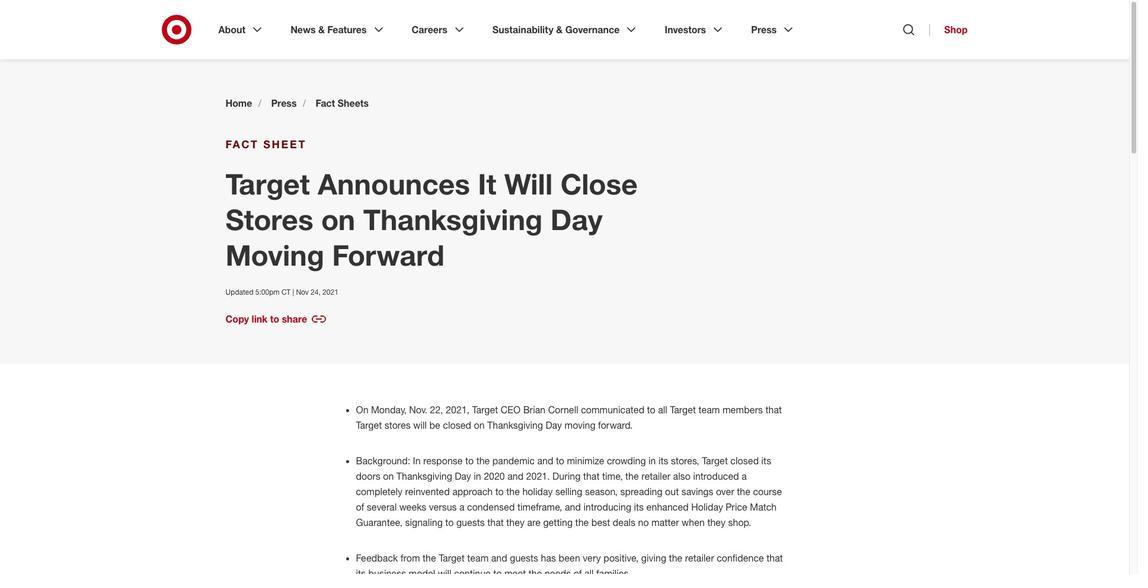 Task type: locate. For each thing, give the bounding box(es) containing it.
nov
[[296, 288, 309, 297]]

1 vertical spatial will
[[438, 568, 452, 574]]

thanksgiving up reinvented
[[397, 470, 452, 482]]

on inside target announces it will close stores on thanksgiving day moving forward
[[321, 202, 355, 237]]

target
[[226, 167, 310, 201], [472, 404, 498, 416], [670, 404, 696, 416], [356, 419, 382, 431], [702, 455, 728, 467], [439, 552, 465, 564]]

target up continue
[[439, 552, 465, 564]]

sustainability & governance
[[493, 24, 620, 36]]

0 vertical spatial will
[[414, 419, 427, 431]]

fact for fact sheets
[[316, 97, 335, 109]]

2 & from the left
[[556, 24, 563, 36]]

fact down home
[[226, 138, 259, 151]]

1 horizontal spatial on
[[383, 470, 394, 482]]

1 horizontal spatial all
[[658, 404, 668, 416]]

closed
[[443, 419, 472, 431], [731, 455, 759, 467]]

stores
[[385, 419, 411, 431]]

governance
[[566, 24, 620, 36]]

price
[[726, 501, 748, 513]]

1 horizontal spatial will
[[438, 568, 452, 574]]

0 horizontal spatial team
[[468, 552, 489, 564]]

1 horizontal spatial &
[[556, 24, 563, 36]]

and up meet on the left of the page
[[491, 552, 508, 564]]

brian
[[523, 404, 546, 416]]

0 horizontal spatial press
[[271, 97, 297, 109]]

closed down 2021,
[[443, 419, 472, 431]]

sheet
[[263, 138, 307, 151]]

course
[[753, 486, 782, 498]]

several
[[367, 501, 397, 513]]

0 horizontal spatial they
[[507, 517, 525, 528]]

of
[[356, 501, 364, 513], [574, 568, 582, 574]]

team inside on monday, nov. 22, 2021, target ceo brian cornell communicated to all target team members that target stores will be closed on thanksgiving day moving forward.
[[699, 404, 720, 416]]

all inside on monday, nov. 22, 2021, target ceo brian cornell communicated to all target team members that target stores will be closed on thanksgiving day moving forward.
[[658, 404, 668, 416]]

1 vertical spatial thanksgiving
[[488, 419, 543, 431]]

about link
[[210, 14, 273, 45]]

to right communicated at the right bottom
[[647, 404, 656, 416]]

2021,
[[446, 404, 470, 416]]

to up during
[[556, 455, 565, 467]]

the up model
[[423, 552, 436, 564]]

0 vertical spatial a
[[742, 470, 747, 482]]

0 horizontal spatial a
[[460, 501, 465, 513]]

that right members
[[766, 404, 782, 416]]

target up the stores
[[226, 167, 310, 201]]

approach
[[453, 486, 493, 498]]

1 horizontal spatial of
[[574, 568, 582, 574]]

1 & from the left
[[318, 24, 325, 36]]

1 horizontal spatial retailer
[[685, 552, 714, 564]]

announces
[[318, 167, 470, 201]]

will right model
[[438, 568, 452, 574]]

1 horizontal spatial guests
[[510, 552, 539, 564]]

the up the price
[[737, 486, 751, 498]]

& left governance
[[556, 24, 563, 36]]

been
[[559, 552, 581, 564]]

2 vertical spatial thanksgiving
[[397, 470, 452, 482]]

0 vertical spatial of
[[356, 501, 364, 513]]

0 horizontal spatial guests
[[457, 517, 485, 528]]

1 vertical spatial of
[[574, 568, 582, 574]]

its down feedback
[[356, 568, 366, 574]]

1 vertical spatial team
[[468, 552, 489, 564]]

thanksgiving down it
[[363, 202, 543, 237]]

team left members
[[699, 404, 720, 416]]

link
[[252, 313, 268, 325]]

timeframe,
[[518, 501, 563, 513]]

1 vertical spatial fact
[[226, 138, 259, 151]]

shop.
[[729, 517, 752, 528]]

team up continue
[[468, 552, 489, 564]]

all down very
[[585, 568, 594, 574]]

1 horizontal spatial team
[[699, 404, 720, 416]]

deals
[[613, 517, 636, 528]]

they
[[507, 517, 525, 528], [708, 517, 726, 528]]

of left several
[[356, 501, 364, 513]]

1 vertical spatial retailer
[[685, 552, 714, 564]]

weeks
[[400, 501, 427, 513]]

0 horizontal spatial press link
[[271, 97, 297, 109]]

of inside feedback from the target team and guests has been very positive, giving the retailer confidence that its business model will continue to meet the needs of all families.
[[574, 568, 582, 574]]

on inside background: in response to the pandemic and to minimize crowding in its stores, target closed its doors on thanksgiving day in 2020 and 2021. during that time, the retailer also introduced a completely reinvented approach to the holiday selling season, spreading out savings over the course of several weeks versus a condensed timeframe, and introducing its enhanced holiday price match guarantee, signaling to guests that they are getting the best deals no matter when they shop.
[[383, 470, 394, 482]]

thanksgiving inside background: in response to the pandemic and to minimize crowding in its stores, target closed its doors on thanksgiving day in 2020 and 2021. during that time, the retailer also introduced a completely reinvented approach to the holiday selling season, spreading out savings over the course of several weeks versus a condensed timeframe, and introducing its enhanced holiday price match guarantee, signaling to guests that they are getting the best deals no matter when they shop.
[[397, 470, 452, 482]]

0 horizontal spatial retailer
[[642, 470, 671, 482]]

on inside on monday, nov. 22, 2021, target ceo brian cornell communicated to all target team members that target stores will be closed on thanksgiving day moving forward.
[[474, 419, 485, 431]]

out
[[665, 486, 679, 498]]

1 horizontal spatial in
[[649, 455, 656, 467]]

stores,
[[671, 455, 700, 467]]

2 vertical spatial day
[[455, 470, 471, 482]]

to right link at the bottom left of the page
[[270, 313, 279, 325]]

selling
[[556, 486, 583, 498]]

2 horizontal spatial on
[[474, 419, 485, 431]]

0 horizontal spatial of
[[356, 501, 364, 513]]

1 vertical spatial day
[[546, 419, 562, 431]]

will
[[414, 419, 427, 431], [438, 568, 452, 574]]

a down "approach"
[[460, 501, 465, 513]]

press
[[752, 24, 777, 36], [271, 97, 297, 109]]

day down close
[[551, 202, 603, 237]]

a right introduced
[[742, 470, 747, 482]]

2 they from the left
[[708, 517, 726, 528]]

stores
[[226, 202, 314, 237]]

to left meet on the left of the page
[[494, 568, 502, 574]]

1 vertical spatial guests
[[510, 552, 539, 564]]

1 horizontal spatial press link
[[743, 14, 804, 45]]

& right news
[[318, 24, 325, 36]]

retailer up "spreading" on the bottom
[[642, 470, 671, 482]]

in up "approach"
[[474, 470, 481, 482]]

2 vertical spatial on
[[383, 470, 394, 482]]

0 horizontal spatial closed
[[443, 419, 472, 431]]

meet
[[505, 568, 526, 574]]

moving
[[226, 238, 324, 272]]

0 vertical spatial thanksgiving
[[363, 202, 543, 237]]

0 vertical spatial guests
[[457, 517, 485, 528]]

to
[[270, 313, 279, 325], [647, 404, 656, 416], [466, 455, 474, 467], [556, 455, 565, 467], [496, 486, 504, 498], [446, 517, 454, 528], [494, 568, 502, 574]]

closed up introduced
[[731, 455, 759, 467]]

will inside feedback from the target team and guests has been very positive, giving the retailer confidence that its business model will continue to meet the needs of all families.
[[438, 568, 452, 574]]

that
[[766, 404, 782, 416], [583, 470, 600, 482], [488, 517, 504, 528], [767, 552, 783, 564]]

news & features
[[291, 24, 367, 36]]

1 vertical spatial in
[[474, 470, 481, 482]]

to inside feedback from the target team and guests has been very positive, giving the retailer confidence that its business model will continue to meet the needs of all families.
[[494, 568, 502, 574]]

continue
[[454, 568, 491, 574]]

1 horizontal spatial press
[[752, 24, 777, 36]]

0 horizontal spatial fact
[[226, 138, 259, 151]]

completely
[[356, 486, 403, 498]]

families.
[[597, 568, 631, 574]]

copy link to share
[[226, 313, 307, 325]]

0 horizontal spatial on
[[321, 202, 355, 237]]

guests
[[457, 517, 485, 528], [510, 552, 539, 564]]

it
[[478, 167, 497, 201]]

0 vertical spatial closed
[[443, 419, 472, 431]]

day inside on monday, nov. 22, 2021, target ceo brian cornell communicated to all target team members that target stores will be closed on thanksgiving day moving forward.
[[546, 419, 562, 431]]

0 vertical spatial on
[[321, 202, 355, 237]]

fact sheets link
[[316, 97, 369, 109]]

when
[[682, 517, 705, 528]]

0 vertical spatial team
[[699, 404, 720, 416]]

5:00pm
[[256, 288, 280, 297]]

that right confidence
[[767, 552, 783, 564]]

will left be at the left of the page
[[414, 419, 427, 431]]

0 horizontal spatial all
[[585, 568, 594, 574]]

the down crowding
[[626, 470, 639, 482]]

1 vertical spatial press link
[[271, 97, 297, 109]]

investors link
[[657, 14, 734, 45]]

all right communicated at the right bottom
[[658, 404, 668, 416]]

0 horizontal spatial in
[[474, 470, 481, 482]]

has
[[541, 552, 556, 564]]

1 vertical spatial on
[[474, 419, 485, 431]]

thanksgiving
[[363, 202, 543, 237], [488, 419, 543, 431], [397, 470, 452, 482]]

features
[[328, 24, 367, 36]]

and
[[538, 455, 554, 467], [508, 470, 524, 482], [565, 501, 581, 513], [491, 552, 508, 564]]

1 horizontal spatial they
[[708, 517, 726, 528]]

they down 'holiday'
[[708, 517, 726, 528]]

0 vertical spatial day
[[551, 202, 603, 237]]

during
[[553, 470, 581, 482]]

doors
[[356, 470, 381, 482]]

day down the cornell
[[546, 419, 562, 431]]

target inside feedback from the target team and guests has been very positive, giving the retailer confidence that its business model will continue to meet the needs of all families.
[[439, 552, 465, 564]]

that inside on monday, nov. 22, 2021, target ceo brian cornell communicated to all target team members that target stores will be closed on thanksgiving day moving forward.
[[766, 404, 782, 416]]

0 horizontal spatial &
[[318, 24, 325, 36]]

day up "approach"
[[455, 470, 471, 482]]

its
[[659, 455, 669, 467], [762, 455, 772, 467], [634, 501, 644, 513], [356, 568, 366, 574]]

guests up meet on the left of the page
[[510, 552, 539, 564]]

ct
[[282, 288, 291, 297]]

guests down condensed
[[457, 517, 485, 528]]

they left are
[[507, 517, 525, 528]]

retailer down the when
[[685, 552, 714, 564]]

0 vertical spatial all
[[658, 404, 668, 416]]

1 vertical spatial a
[[460, 501, 465, 513]]

on
[[321, 202, 355, 237], [474, 419, 485, 431], [383, 470, 394, 482]]

minimize
[[567, 455, 605, 467]]

fact sheet
[[226, 138, 307, 151]]

thanksgiving down the "ceo"
[[488, 419, 543, 431]]

its inside feedback from the target team and guests has been very positive, giving the retailer confidence that its business model will continue to meet the needs of all families.
[[356, 568, 366, 574]]

introducing
[[584, 501, 632, 513]]

no
[[638, 517, 649, 528]]

in right crowding
[[649, 455, 656, 467]]

1 horizontal spatial fact
[[316, 97, 335, 109]]

1 horizontal spatial closed
[[731, 455, 759, 467]]

day
[[551, 202, 603, 237], [546, 419, 562, 431], [455, 470, 471, 482]]

0 horizontal spatial will
[[414, 419, 427, 431]]

team inside feedback from the target team and guests has been very positive, giving the retailer confidence that its business model will continue to meet the needs of all families.
[[468, 552, 489, 564]]

news & features link
[[282, 14, 394, 45]]

retailer inside background: in response to the pandemic and to minimize crowding in its stores, target closed its doors on thanksgiving day in 2020 and 2021. during that time, the retailer also introduced a completely reinvented approach to the holiday selling season, spreading out savings over the course of several weeks versus a condensed timeframe, and introducing its enhanced holiday price match guarantee, signaling to guests that they are getting the best deals no matter when they shop.
[[642, 470, 671, 482]]

target up introduced
[[702, 455, 728, 467]]

&
[[318, 24, 325, 36], [556, 24, 563, 36]]

of inside background: in response to the pandemic and to minimize crowding in its stores, target closed its doors on thanksgiving day in 2020 and 2021. during that time, the retailer also introduced a completely reinvented approach to the holiday selling season, spreading out savings over the course of several weeks versus a condensed timeframe, and introducing its enhanced holiday price match guarantee, signaling to guests that they are getting the best deals no matter when they shop.
[[356, 501, 364, 513]]

communicated
[[581, 404, 645, 416]]

0 vertical spatial in
[[649, 455, 656, 467]]

of down been
[[574, 568, 582, 574]]

2020
[[484, 470, 505, 482]]

1 vertical spatial closed
[[731, 455, 759, 467]]

fact left the "sheets"
[[316, 97, 335, 109]]

0 vertical spatial retailer
[[642, 470, 671, 482]]

1 vertical spatial all
[[585, 568, 594, 574]]

fact
[[316, 97, 335, 109], [226, 138, 259, 151]]

the down has
[[529, 568, 542, 574]]

0 vertical spatial press
[[752, 24, 777, 36]]

0 vertical spatial fact
[[316, 97, 335, 109]]

1 they from the left
[[507, 517, 525, 528]]

will inside on monday, nov. 22, 2021, target ceo brian cornell communicated to all target team members that target stores will be closed on thanksgiving day moving forward.
[[414, 419, 427, 431]]



Task type: describe. For each thing, give the bounding box(es) containing it.
giving
[[642, 552, 667, 564]]

2021.
[[526, 470, 550, 482]]

fact sheets
[[316, 97, 369, 109]]

careers
[[412, 24, 448, 36]]

pandemic
[[493, 455, 535, 467]]

thanksgiving inside on monday, nov. 22, 2021, target ceo brian cornell communicated to all target team members that target stores will be closed on thanksgiving day moving forward.
[[488, 419, 543, 431]]

1 horizontal spatial a
[[742, 470, 747, 482]]

copy
[[226, 313, 249, 325]]

its up course
[[762, 455, 772, 467]]

from
[[401, 552, 420, 564]]

copy link to share button
[[226, 312, 326, 326]]

to down 2020
[[496, 486, 504, 498]]

condensed
[[467, 501, 515, 513]]

sustainability
[[493, 24, 554, 36]]

22,
[[430, 404, 443, 416]]

and down pandemic
[[508, 470, 524, 482]]

day inside background: in response to the pandemic and to minimize crowding in its stores, target closed its doors on thanksgiving day in 2020 and 2021. during that time, the retailer also introduced a completely reinvented approach to the holiday selling season, spreading out savings over the course of several weeks versus a condensed timeframe, and introducing its enhanced holiday price match guarantee, signaling to guests that they are getting the best deals no matter when they shop.
[[455, 470, 471, 482]]

model
[[409, 568, 436, 574]]

& for sustainability
[[556, 24, 563, 36]]

time,
[[602, 470, 623, 482]]

to inside on monday, nov. 22, 2021, target ceo brian cornell communicated to all target team members that target stores will be closed on thanksgiving day moving forward.
[[647, 404, 656, 416]]

monday,
[[371, 404, 407, 416]]

the up 2020
[[477, 455, 490, 467]]

home
[[226, 97, 252, 109]]

signaling
[[405, 517, 443, 528]]

close
[[561, 167, 638, 201]]

target announces it will close stores on thanksgiving day moving forward
[[226, 167, 638, 272]]

also
[[673, 470, 691, 482]]

fact for fact sheet
[[226, 138, 259, 151]]

and down selling
[[565, 501, 581, 513]]

crowding
[[607, 455, 646, 467]]

that inside feedback from the target team and guests has been very positive, giving the retailer confidence that its business model will continue to meet the needs of all families.
[[767, 552, 783, 564]]

on monday, nov. 22, 2021, target ceo brian cornell communicated to all target team members that target stores will be closed on thanksgiving day moving forward.
[[356, 404, 782, 431]]

sustainability & governance link
[[484, 14, 647, 45]]

background:
[[356, 455, 410, 467]]

members
[[723, 404, 763, 416]]

that down minimize
[[583, 470, 600, 482]]

home link
[[226, 97, 252, 109]]

|
[[293, 288, 294, 297]]

cornell
[[548, 404, 579, 416]]

best
[[592, 517, 610, 528]]

retailer inside feedback from the target team and guests has been very positive, giving the retailer confidence that its business model will continue to meet the needs of all families.
[[685, 552, 714, 564]]

guarantee,
[[356, 517, 403, 528]]

feedback
[[356, 552, 398, 564]]

1 vertical spatial press
[[271, 97, 297, 109]]

closed inside background: in response to the pandemic and to minimize crowding in its stores, target closed its doors on thanksgiving day in 2020 and 2021. during that time, the retailer also introduced a completely reinvented approach to the holiday selling season, spreading out savings over the course of several weeks versus a condensed timeframe, and introducing its enhanced holiday price match guarantee, signaling to guests that they are getting the best deals no matter when they shop.
[[731, 455, 759, 467]]

target inside background: in response to the pandemic and to minimize crowding in its stores, target closed its doors on thanksgiving day in 2020 and 2021. during that time, the retailer also introduced a completely reinvented approach to the holiday selling season, spreading out savings over the course of several weeks versus a condensed timeframe, and introducing its enhanced holiday price match guarantee, signaling to guests that they are getting the best deals no matter when they shop.
[[702, 455, 728, 467]]

to right response
[[466, 455, 474, 467]]

2021
[[323, 288, 339, 297]]

target down on
[[356, 419, 382, 431]]

and inside feedback from the target team and guests has been very positive, giving the retailer confidence that its business model will continue to meet the needs of all families.
[[491, 552, 508, 564]]

season,
[[585, 486, 618, 498]]

reinvented
[[405, 486, 450, 498]]

enhanced
[[647, 501, 689, 513]]

nov.
[[409, 404, 428, 416]]

the left 'holiday'
[[507, 486, 520, 498]]

target inside target announces it will close stores on thanksgiving day moving forward
[[226, 167, 310, 201]]

on
[[356, 404, 369, 416]]

news
[[291, 24, 316, 36]]

getting
[[543, 517, 573, 528]]

to down versus
[[446, 517, 454, 528]]

spreading
[[621, 486, 663, 498]]

forward
[[332, 238, 445, 272]]

to inside button
[[270, 313, 279, 325]]

the right giving
[[669, 552, 683, 564]]

investors
[[665, 24, 706, 36]]

business
[[369, 568, 406, 574]]

holiday
[[692, 501, 723, 513]]

positive,
[[604, 552, 639, 564]]

day inside target announces it will close stores on thanksgiving day moving forward
[[551, 202, 603, 237]]

about
[[219, 24, 246, 36]]

& for news
[[318, 24, 325, 36]]

over
[[716, 486, 735, 498]]

sheets
[[338, 97, 369, 109]]

will
[[505, 167, 553, 201]]

the left best
[[576, 517, 589, 528]]

holiday
[[523, 486, 553, 498]]

0 vertical spatial press link
[[743, 14, 804, 45]]

introduced
[[693, 470, 739, 482]]

are
[[527, 517, 541, 528]]

shop
[[945, 24, 968, 36]]

updated
[[226, 288, 254, 297]]

closed inside on monday, nov. 22, 2021, target ceo brian cornell communicated to all target team members that target stores will be closed on thanksgiving day moving forward.
[[443, 419, 472, 431]]

target up stores,
[[670, 404, 696, 416]]

versus
[[429, 501, 457, 513]]

ceo
[[501, 404, 521, 416]]

needs
[[545, 568, 571, 574]]

share
[[282, 313, 307, 325]]

target left the "ceo"
[[472, 404, 498, 416]]

its left stores,
[[659, 455, 669, 467]]

updated 5:00pm ct | nov 24, 2021
[[226, 288, 339, 297]]

shop link
[[930, 24, 968, 36]]

match
[[750, 501, 777, 513]]

forward.
[[598, 419, 633, 431]]

all inside feedback from the target team and guests has been very positive, giving the retailer confidence that its business model will continue to meet the needs of all families.
[[585, 568, 594, 574]]

response
[[423, 455, 463, 467]]

and up the 2021.
[[538, 455, 554, 467]]

its down "spreading" on the bottom
[[634, 501, 644, 513]]

guests inside feedback from the target team and guests has been very positive, giving the retailer confidence that its business model will continue to meet the needs of all families.
[[510, 552, 539, 564]]

moving
[[565, 419, 596, 431]]

guests inside background: in response to the pandemic and to minimize crowding in its stores, target closed its doors on thanksgiving day in 2020 and 2021. during that time, the retailer also introduced a completely reinvented approach to the holiday selling season, spreading out savings over the course of several weeks versus a condensed timeframe, and introducing its enhanced holiday price match guarantee, signaling to guests that they are getting the best deals no matter when they shop.
[[457, 517, 485, 528]]

thanksgiving inside target announces it will close stores on thanksgiving day moving forward
[[363, 202, 543, 237]]

feedback from the target team and guests has been very positive, giving the retailer confidence that its business model will continue to meet the needs of all families.
[[356, 552, 783, 574]]

that down condensed
[[488, 517, 504, 528]]

24,
[[311, 288, 321, 297]]

confidence
[[717, 552, 764, 564]]

matter
[[652, 517, 679, 528]]



Task type: vqa. For each thing, say whether or not it's contained in the screenshot.
Our locations at a glance
no



